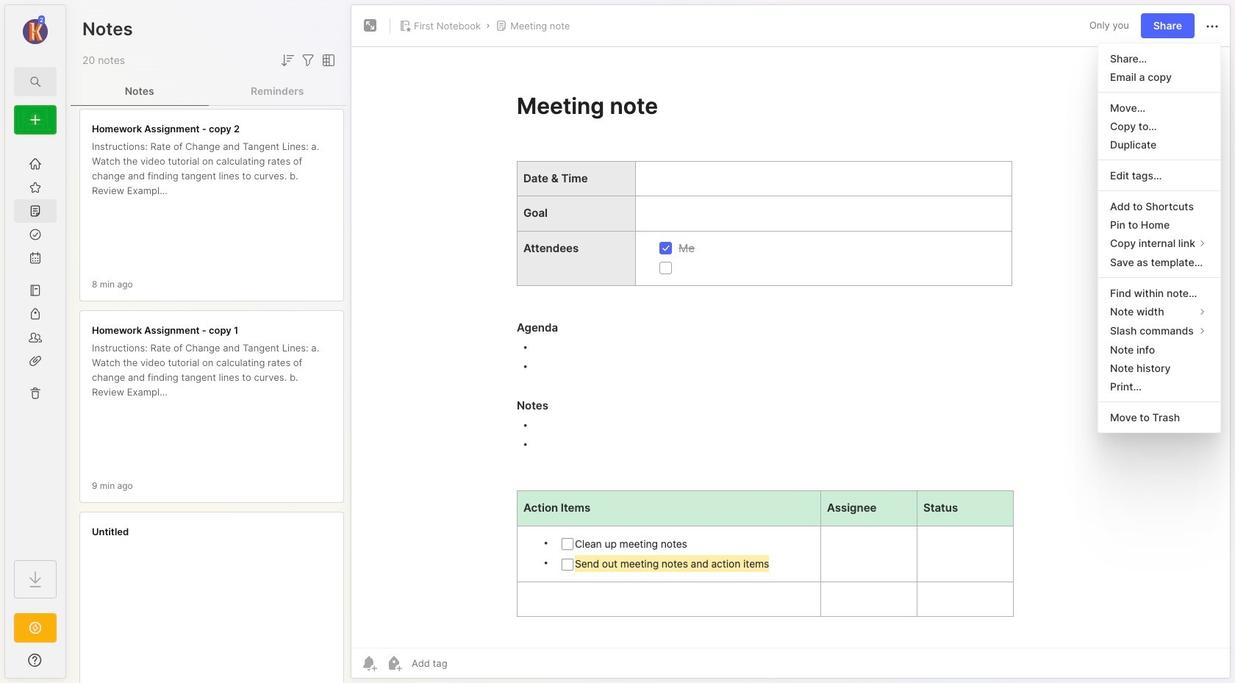 Task type: vqa. For each thing, say whether or not it's contained in the screenshot.
Add tag field
yes



Task type: locate. For each thing, give the bounding box(es) containing it.
expand note image
[[362, 17, 380, 35]]

Account field
[[5, 14, 65, 46]]

home image
[[28, 157, 43, 171]]

tab list
[[71, 77, 347, 106]]

main element
[[0, 0, 71, 683]]

add tag image
[[386, 655, 403, 672]]

note window element
[[351, 4, 1232, 683]]

click to expand image
[[64, 656, 75, 674]]

more actions image
[[1204, 18, 1222, 35]]

tree
[[5, 143, 65, 547]]

View options field
[[317, 51, 338, 69]]

tree inside the main element
[[5, 143, 65, 547]]

Note Editor text field
[[352, 46, 1231, 648]]



Task type: describe. For each thing, give the bounding box(es) containing it.
add a reminder image
[[360, 655, 378, 672]]

upgrade image
[[26, 619, 44, 637]]

WHAT'S NEW field
[[5, 649, 65, 672]]

More actions field
[[1204, 16, 1222, 35]]

Sort options field
[[279, 51, 296, 69]]

add filters image
[[299, 51, 317, 69]]

Add filters field
[[299, 51, 317, 69]]

edit search image
[[26, 73, 44, 90]]

dropdown list menu
[[1099, 49, 1221, 427]]

Add tag field
[[411, 657, 522, 670]]



